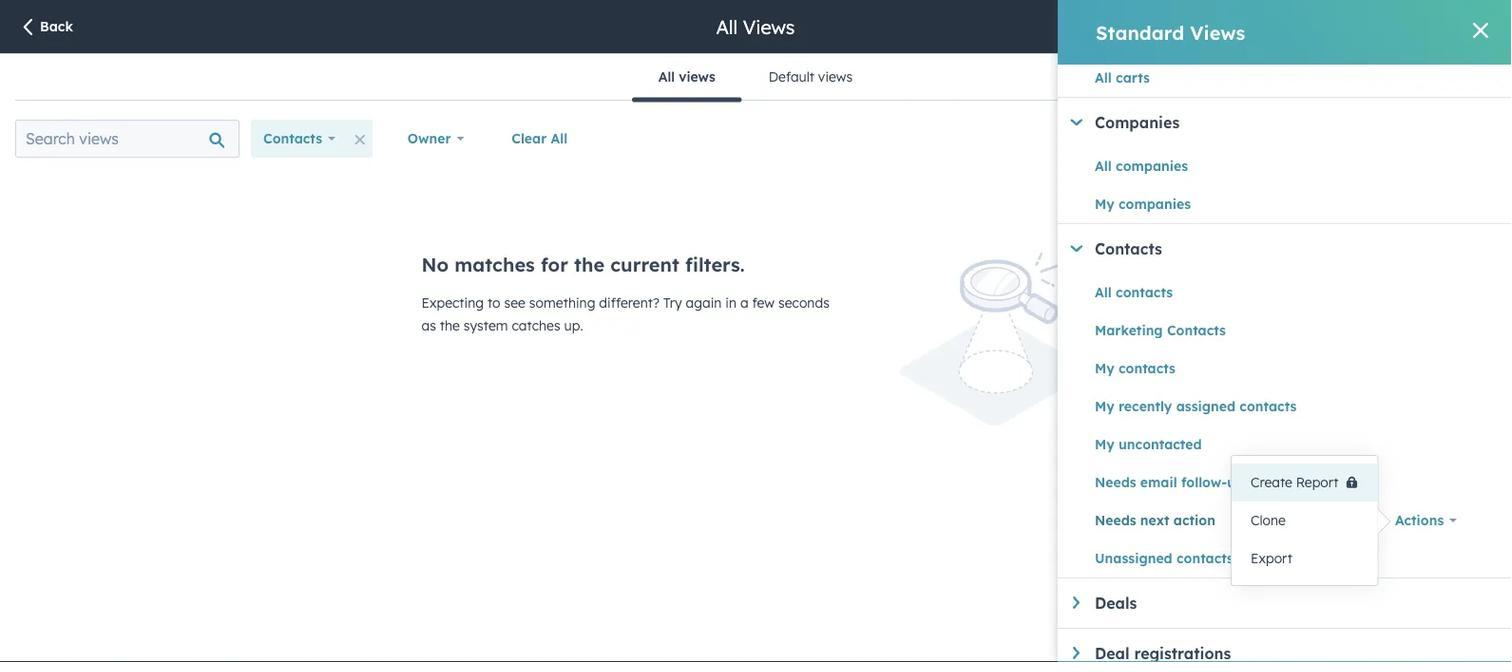 Task type: describe. For each thing, give the bounding box(es) containing it.
all companies
[[1095, 158, 1188, 174]]

back link
[[19, 17, 73, 38]]

needs next action link
[[1095, 510, 1383, 532]]

owner button
[[395, 120, 477, 158]]

all for all companies
[[1095, 158, 1112, 174]]

standard views
[[1096, 20, 1246, 44]]

standard
[[1096, 20, 1185, 44]]

no matches for the current filters.
[[422, 253, 745, 277]]

navigation containing all views
[[632, 54, 880, 102]]

caret image for contacts
[[1071, 245, 1083, 252]]

my recently assigned contacts link
[[1095, 395, 1383, 418]]

all contacts
[[1095, 284, 1173, 301]]

companies button
[[1070, 113, 1512, 132]]

try
[[663, 295, 682, 311]]

companies for all companies
[[1116, 158, 1188, 174]]

export button
[[1232, 540, 1378, 578]]

my companies
[[1095, 196, 1191, 212]]

views for default views
[[818, 68, 853, 85]]

in
[[726, 295, 737, 311]]

clear all
[[512, 130, 568, 147]]

views for all views
[[743, 15, 795, 39]]

few
[[752, 295, 775, 311]]

my for my companies
[[1095, 196, 1115, 212]]

all views button
[[632, 54, 742, 102]]

my uncontacted
[[1095, 436, 1202, 453]]

1 horizontal spatial contacts
[[1095, 240, 1163, 259]]

default views
[[769, 68, 853, 85]]

marketing
[[1095, 322, 1163, 339]]

the inside expecting to see something different? try again in a few seconds as the system catches up.
[[440, 318, 460, 334]]

create report button
[[1232, 464, 1378, 502]]

create report
[[1251, 474, 1339, 491]]

filters.
[[685, 253, 745, 277]]

deals
[[1095, 594, 1137, 613]]

carts
[[1116, 69, 1150, 86]]

contacts inside marketing contacts link
[[1167, 322, 1226, 339]]

system
[[464, 318, 508, 334]]

needs for needs next action
[[1095, 512, 1137, 529]]

expecting to see something different? try again in a few seconds as the system catches up.
[[422, 295, 830, 334]]

companies
[[1095, 113, 1180, 132]]

no
[[422, 253, 449, 277]]

default views button
[[742, 54, 880, 100]]

all views
[[716, 15, 795, 39]]

seconds
[[779, 295, 830, 311]]

clear all button
[[499, 120, 580, 158]]

marketing contacts
[[1095, 322, 1226, 339]]

recently
[[1119, 398, 1173, 415]]

as
[[422, 318, 436, 334]]

actions button
[[1383, 502, 1470, 540]]

all carts
[[1095, 69, 1150, 86]]

all views
[[659, 68, 716, 85]]

Search views search field
[[15, 120, 240, 158]]

something
[[529, 295, 596, 311]]

contacts for unassigned contacts
[[1177, 550, 1234, 567]]

my companies link
[[1095, 193, 1383, 216]]

see
[[504, 295, 526, 311]]

contacts inside contacts popup button
[[263, 130, 322, 147]]

contacts button
[[251, 120, 348, 158]]

caret image for deals
[[1073, 597, 1080, 609]]

my contacts link
[[1095, 357, 1383, 380]]

marketing contacts link
[[1095, 319, 1383, 342]]

needs email follow-up
[[1095, 474, 1245, 491]]

caret image for companies
[[1071, 119, 1083, 126]]

assigned
[[1177, 398, 1236, 415]]

unassigned contacts
[[1095, 550, 1234, 567]]

export
[[1251, 550, 1293, 567]]

for
[[541, 253, 568, 277]]

back
[[40, 18, 73, 35]]



Task type: locate. For each thing, give the bounding box(es) containing it.
caret image inside deals dropdown button
[[1073, 597, 1080, 609]]

my down marketing
[[1095, 360, 1115, 377]]

needs left next
[[1095, 512, 1137, 529]]

email
[[1141, 474, 1178, 491]]

current
[[611, 253, 680, 277]]

all for all views
[[716, 15, 738, 39]]

needs left email
[[1095, 474, 1137, 491]]

views
[[679, 68, 716, 85], [818, 68, 853, 85]]

catches
[[512, 318, 561, 334]]

page section element
[[0, 0, 1512, 53]]

needs email follow-up link
[[1095, 472, 1383, 494]]

4 my from the top
[[1095, 436, 1115, 453]]

views
[[743, 15, 795, 39], [1191, 20, 1246, 44]]

0 horizontal spatial views
[[679, 68, 716, 85]]

contacts for my contacts
[[1119, 360, 1176, 377]]

contacts button
[[1070, 240, 1512, 259]]

companies inside 'link'
[[1116, 158, 1188, 174]]

my contacts
[[1095, 360, 1176, 377]]

companies down "all companies"
[[1119, 196, 1191, 212]]

contacts for all contacts
[[1116, 284, 1173, 301]]

all carts link
[[1095, 67, 1383, 89]]

all
[[716, 15, 738, 39], [659, 68, 675, 85], [1095, 69, 1112, 86], [551, 130, 568, 147], [1095, 158, 1112, 174], [1095, 284, 1112, 301]]

caret image inside contacts dropdown button
[[1071, 245, 1083, 252]]

companies
[[1116, 158, 1188, 174], [1119, 196, 1191, 212]]

contacts
[[1116, 284, 1173, 301], [1119, 360, 1176, 377], [1240, 398, 1297, 415], [1177, 550, 1234, 567]]

follow-
[[1182, 474, 1228, 491]]

my
[[1095, 196, 1115, 212], [1095, 360, 1115, 377], [1095, 398, 1115, 415], [1095, 436, 1115, 453]]

all inside button
[[659, 68, 675, 85]]

expecting
[[422, 295, 484, 311]]

0 horizontal spatial the
[[440, 318, 460, 334]]

2 views from the left
[[818, 68, 853, 85]]

0 vertical spatial needs
[[1095, 474, 1137, 491]]

1 my from the top
[[1095, 196, 1115, 212]]

0 horizontal spatial contacts
[[263, 130, 322, 147]]

actions
[[1396, 512, 1444, 529]]

views up default
[[743, 15, 795, 39]]

views inside button
[[679, 68, 716, 85]]

up
[[1228, 474, 1245, 491]]

uncontacted
[[1119, 436, 1202, 453]]

the
[[574, 253, 605, 277], [440, 318, 460, 334]]

all companies link
[[1095, 155, 1383, 178]]

1 vertical spatial needs
[[1095, 512, 1137, 529]]

my uncontacted link
[[1095, 434, 1383, 456]]

contacts up recently
[[1119, 360, 1176, 377]]

views inside 'page section' element
[[743, 15, 795, 39]]

clone
[[1251, 512, 1286, 529]]

1 needs from the top
[[1095, 474, 1137, 491]]

views inside 'button'
[[818, 68, 853, 85]]

3 my from the top
[[1095, 398, 1115, 415]]

unassigned contacts link
[[1095, 548, 1383, 570]]

all for all views
[[659, 68, 675, 85]]

owner
[[408, 130, 451, 147]]

0 vertical spatial contacts
[[263, 130, 322, 147]]

unassigned
[[1095, 550, 1173, 567]]

the right the for
[[574, 253, 605, 277]]

report
[[1297, 474, 1339, 491]]

2 vertical spatial contacts
[[1167, 322, 1226, 339]]

a
[[740, 295, 749, 311]]

0 vertical spatial companies
[[1116, 158, 1188, 174]]

needs for needs email follow-up
[[1095, 474, 1137, 491]]

the right as
[[440, 318, 460, 334]]

clone button
[[1232, 502, 1378, 540]]

my left uncontacted
[[1095, 436, 1115, 453]]

views right default
[[818, 68, 853, 85]]

views up all carts link
[[1191, 20, 1246, 44]]

needs next action
[[1095, 512, 1216, 529]]

contacts
[[263, 130, 322, 147], [1095, 240, 1163, 259], [1167, 322, 1226, 339]]

my for my recently assigned contacts
[[1095, 398, 1115, 415]]

up.
[[564, 318, 583, 334]]

all inside 'link'
[[1095, 158, 1112, 174]]

my for my uncontacted
[[1095, 436, 1115, 453]]

default
[[769, 68, 815, 85]]

2 my from the top
[[1095, 360, 1115, 377]]

caret image
[[1071, 119, 1083, 126], [1071, 245, 1083, 252], [1073, 597, 1080, 609], [1073, 647, 1080, 660]]

to
[[488, 295, 501, 311]]

contacts down my contacts link
[[1240, 398, 1297, 415]]

my left recently
[[1095, 398, 1115, 415]]

needs
[[1095, 474, 1137, 491], [1095, 512, 1137, 529]]

1 vertical spatial companies
[[1119, 196, 1191, 212]]

my down "all companies"
[[1095, 196, 1115, 212]]

again
[[686, 295, 722, 311]]

0 horizontal spatial views
[[743, 15, 795, 39]]

deals button
[[1073, 594, 1512, 613]]

0 vertical spatial the
[[574, 253, 605, 277]]

1 vertical spatial contacts
[[1095, 240, 1163, 259]]

caret image inside companies dropdown button
[[1071, 119, 1083, 126]]

next
[[1141, 512, 1170, 529]]

my recently assigned contacts
[[1095, 398, 1297, 415]]

matches
[[455, 253, 535, 277]]

my for my contacts
[[1095, 360, 1115, 377]]

1 horizontal spatial views
[[818, 68, 853, 85]]

2 needs from the top
[[1095, 512, 1137, 529]]

all inside "button"
[[551, 130, 568, 147]]

different?
[[599, 295, 660, 311]]

contacts up marketing
[[1116, 284, 1173, 301]]

close image
[[1474, 23, 1489, 38]]

navigation
[[632, 54, 880, 102]]

all for all contacts
[[1095, 284, 1112, 301]]

views for all views
[[679, 68, 716, 85]]

views down 'page section' element
[[679, 68, 716, 85]]

action
[[1174, 512, 1216, 529]]

all for all carts
[[1095, 69, 1112, 86]]

create
[[1251, 474, 1293, 491]]

1 vertical spatial the
[[440, 318, 460, 334]]

companies up my companies
[[1116, 158, 1188, 174]]

contacts down action
[[1177, 550, 1234, 567]]

all contacts link
[[1095, 281, 1383, 304]]

1 horizontal spatial the
[[574, 253, 605, 277]]

companies for my companies
[[1119, 196, 1191, 212]]

clear
[[512, 130, 547, 147]]

all inside 'page section' element
[[716, 15, 738, 39]]

2 horizontal spatial contacts
[[1167, 322, 1226, 339]]

views for standard views
[[1191, 20, 1246, 44]]

1 views from the left
[[679, 68, 716, 85]]

1 horizontal spatial views
[[1191, 20, 1246, 44]]



Task type: vqa. For each thing, say whether or not it's contained in the screenshot.
contacts in the "link"
yes



